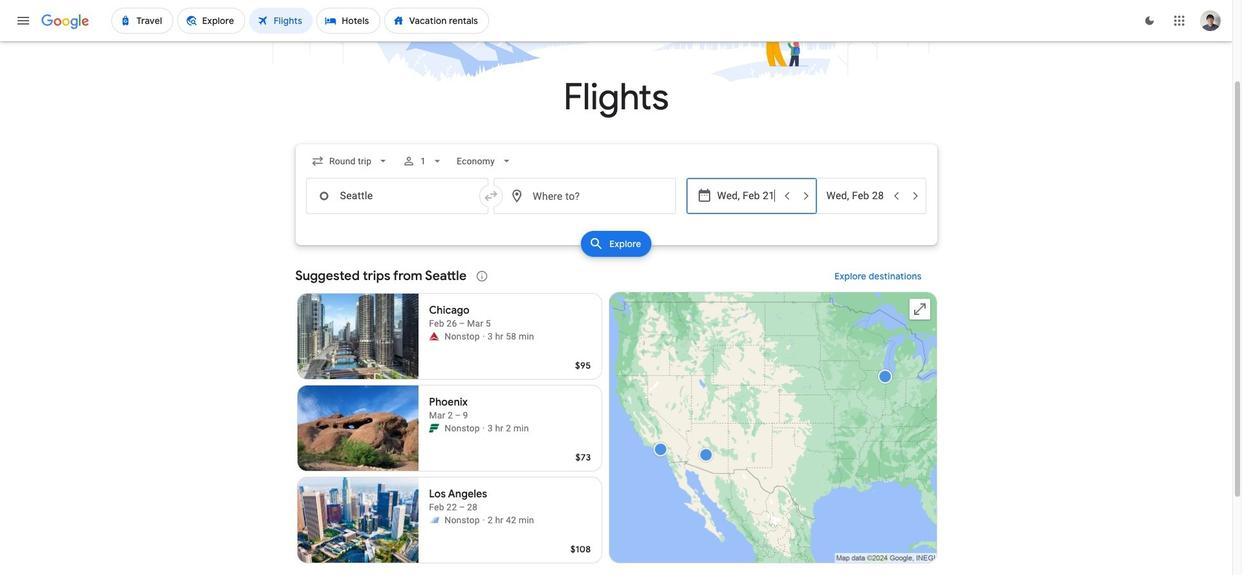 Task type: vqa. For each thing, say whether or not it's contained in the screenshot.
the bottom  image
yes



Task type: locate. For each thing, give the bounding box(es) containing it.
delta image
[[429, 331, 440, 342]]

 image right delta image
[[483, 330, 485, 343]]

1 vertical spatial  image
[[483, 422, 485, 435]]

0 vertical spatial  image
[[483, 330, 485, 343]]

suggested trips from seattle region
[[295, 261, 937, 569]]

Departure text field
[[717, 179, 777, 214]]

 image
[[483, 330, 485, 343], [483, 422, 485, 435], [483, 514, 485, 527]]

None text field
[[306, 178, 488, 214]]

Where to? text field
[[493, 178, 676, 214]]

Flight search field
[[285, 144, 948, 261]]

3  image from the top
[[483, 514, 485, 527]]

 image for american and united icon
[[483, 514, 485, 527]]

None field
[[306, 149, 395, 173], [452, 149, 518, 173], [306, 149, 395, 173], [452, 149, 518, 173]]

 image right american and united icon
[[483, 514, 485, 527]]

2 vertical spatial  image
[[483, 514, 485, 527]]

1  image from the top
[[483, 330, 485, 343]]

95 US dollars text field
[[575, 360, 591, 371]]

 image right frontier image
[[483, 422, 485, 435]]

2  image from the top
[[483, 422, 485, 435]]



Task type: describe. For each thing, give the bounding box(es) containing it.
american and united image
[[429, 515, 440, 525]]

 image for delta image
[[483, 330, 485, 343]]

none text field inside flight search field
[[306, 178, 488, 214]]

frontier image
[[429, 423, 440, 434]]

73 US dollars text field
[[576, 452, 591, 463]]

108 US dollars text field
[[571, 544, 591, 555]]

change appearance image
[[1134, 5, 1165, 36]]

main menu image
[[16, 13, 31, 28]]

 image for frontier image
[[483, 422, 485, 435]]

Return text field
[[827, 179, 886, 214]]



